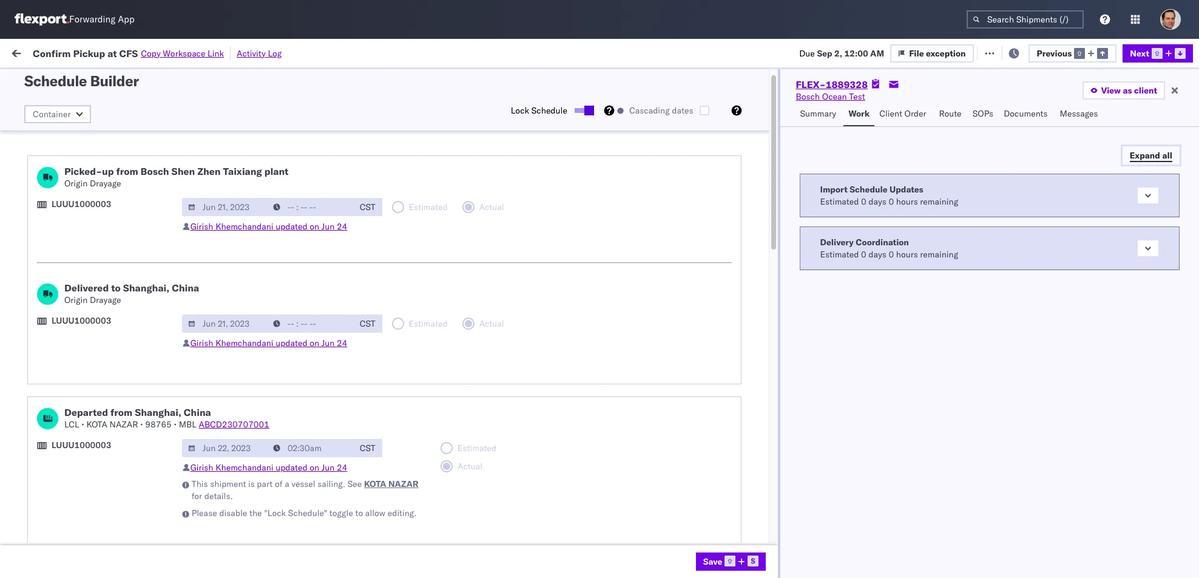 Task type: describe. For each thing, give the bounding box(es) containing it.
-- : -- -- text field for delivered to shanghai, china
[[267, 315, 353, 333]]

from inside "picked-up from bosch shen zhen taixiang plant origin drayage"
[[116, 165, 138, 177]]

proof
[[58, 477, 78, 488]]

schedule delivery appointment link
[[28, 450, 149, 462]]

delivered
[[64, 282, 109, 294]]

please
[[192, 508, 217, 519]]

khemchandani for departed from shanghai, china
[[216, 462, 274, 473]]

upload customs clearance documents for vandelay upload customs clearance documents button
[[13, 156, 165, 167]]

girish khemchandani updated on jun 24 button for departed from shanghai, china
[[190, 462, 348, 473]]

0 vertical spatial for
[[117, 75, 127, 84]]

2 • from the left
[[140, 419, 143, 430]]

schedule pickup from los angeles international airport
[[28, 124, 161, 147]]

cfs
[[119, 47, 138, 59]]

updated for picked-up from bosch shen zhen taixiang plant
[[276, 221, 308, 232]]

delivery for the bottom confirm delivery button
[[61, 504, 92, 515]]

ac
[[489, 130, 501, 141]]

schedule for schedule pickup from los angeles, ca link under confirm pickup from los angeles, ca button
[[28, 397, 64, 408]]

estimated inside delivery coordination estimated 0 days 0 hours remaining
[[821, 249, 859, 260]]

1889144
[[753, 397, 790, 408]]

builder
[[90, 72, 139, 90]]

schedule"
[[288, 508, 327, 519]]

fcl for flexport demo shipper
[[430, 264, 446, 275]]

pickup for schedule pickup from los angeles, ca link under confirm pickup from los angeles, ca button
[[66, 397, 92, 408]]

id
[[723, 99, 731, 108]]

0 vertical spatial sep
[[817, 48, 833, 59]]

1889328 for 9:00 pm pdt, sep 1, 2023
[[753, 504, 790, 515]]

by:
[[44, 74, 56, 85]]

turnover
[[95, 263, 128, 274]]

delivery for topmost confirm delivery button
[[47, 317, 78, 328]]

jun for picked-up from bosch shen zhen taixiang plant
[[322, 221, 335, 232]]

next button
[[1123, 44, 1194, 62]]

sep for 8:59 pm pdt, sep 4, 2023
[[269, 478, 284, 488]]

flex-1885850
[[726, 291, 790, 301]]

unknown for flexport demo shipper
[[212, 264, 250, 275]]

1 fake from the left
[[489, 397, 508, 408]]

workitem button
[[7, 97, 192, 109]]

on for picked-up from bosch shen zhen taixiang plant
[[310, 221, 319, 232]]

girish khemchandani updated on jun 24 button for picked-up from bosch shen zhen taixiang plant
[[190, 221, 348, 232]]

toggle
[[330, 508, 353, 519]]

schedule inside 'import schedule updates estimated 0 days 0 hours remaining'
[[850, 184, 888, 195]]

lcl inside departed from shanghai, china lcl • kota nazar • 98765 • mbl abcd230707001
[[64, 419, 79, 430]]

fcl for fake atlas
[[430, 397, 446, 408]]

98765
[[145, 419, 172, 430]]

0 horizontal spatial file exception
[[910, 48, 966, 59]]

mbl/mawb
[[899, 99, 941, 108]]

ac ram
[[489, 130, 520, 141]]

schedule pickup from los angeles, ca for schedule pickup from los angeles, ca link below upload proof of delivery button
[[28, 530, 177, 541]]

ocean fcl for flexport demo shipper
[[403, 264, 446, 275]]

client order button
[[875, 103, 935, 126]]

luuu1000003 for delivered to shanghai, china
[[52, 315, 111, 326]]

ocean fcl for demo 123
[[403, 317, 446, 328]]

message (0)
[[164, 47, 213, 58]]

24 for departed from shanghai, china
[[337, 462, 348, 473]]

1889328 for 8:59 pm pdt, sep 4, 2023
[[753, 478, 790, 488]]

from down up at the left top
[[94, 183, 112, 194]]

1 vertical spatial to
[[356, 508, 363, 519]]

9 resize handle column header from the left
[[1043, 94, 1058, 578]]

1 vertical spatial demo
[[489, 317, 512, 328]]

flexport demo shipper
[[489, 264, 578, 275]]

a
[[285, 478, 289, 489]]

schedule pickup from los angeles, ca link down up at the left top
[[28, 182, 177, 195]]

upload customs clearance documents link for vandelay upload customs clearance documents button
[[13, 156, 165, 168]]

abcd230707001
[[199, 419, 269, 430]]

girish for departed from shanghai, china
[[190, 462, 213, 473]]

Search Shipments (/) text field
[[967, 10, 1084, 29]]

delivery down schedule delivery appointment button
[[90, 477, 122, 488]]

gaurav jawla
[[1064, 184, 1114, 195]]

batch action button
[[1112, 43, 1192, 62]]

taixiang
[[223, 165, 262, 177]]

upload proof of delivery button
[[28, 476, 122, 490]]

numbers for mbl/mawb numbers
[[943, 99, 973, 108]]

2 1889408 from the top
[[753, 558, 790, 569]]

work,
[[128, 75, 148, 84]]

2 atlas from the left
[[596, 397, 615, 408]]

account
[[540, 210, 581, 221]]

9 unknown from the top
[[212, 424, 250, 435]]

the
[[250, 508, 262, 519]]

workspace
[[163, 48, 206, 59]]

1886217 for confirm delivery
[[753, 317, 790, 328]]

11:59
[[212, 451, 235, 462]]

shipment
[[210, 478, 246, 489]]

1 1873441 from the top
[[753, 157, 790, 168]]

upload customs clearance documents for first upload customs clearance documents button from the bottom of the page
[[13, 236, 165, 247]]

app
[[118, 14, 135, 25]]

of inside this shipment is part of a vessel sailing. see kota nazar for details.
[[275, 478, 283, 489]]

sailing.
[[318, 478, 346, 489]]

china for delivered to shanghai, china
[[172, 282, 199, 294]]

plant
[[265, 165, 289, 177]]

0 horizontal spatial file
[[910, 48, 924, 59]]

progress
[[190, 75, 221, 84]]

hours inside 'import schedule updates estimated 0 days 0 hours remaining'
[[897, 196, 918, 207]]

abcd230707001 button
[[199, 419, 269, 430]]

consignee
[[575, 99, 610, 108]]

lock schedule
[[511, 105, 568, 116]]

documents inside documents button
[[1004, 108, 1048, 119]]

1 vertical spatial work
[[849, 108, 870, 119]]

1 resize handle column header from the left
[[190, 94, 204, 578]]

sops button
[[968, 103, 999, 126]]

picked-up from bosch shen zhen taixiang plant origin drayage
[[64, 165, 289, 189]]

mmm d, yyyy text field for departed from shanghai, china
[[182, 439, 268, 457]]

7 resize handle column header from the left
[[792, 94, 807, 578]]

ram
[[503, 130, 520, 141]]

flex id
[[707, 99, 731, 108]]

from inside schedule pickup from los angeles international airport
[[94, 124, 112, 134]]

2,
[[835, 48, 843, 59]]

drayage inside "picked-up from bosch shen zhen taixiang plant origin drayage"
[[90, 178, 121, 189]]

flex-1889328 for 11:59 pm pdt, jun 23, 2023
[[726, 451, 790, 462]]

new
[[575, 157, 592, 168]]

disable
[[219, 508, 247, 519]]

1 1889408 from the top
[[753, 531, 790, 542]]

sep for 9:00 pm pdt, sep 1, 2023
[[269, 504, 284, 515]]

fcl for vandelay
[[430, 157, 446, 168]]

"lock
[[264, 508, 286, 519]]

pickup for schedule pickup from los angeles, ca link over the schedule pickup from los angeles international airport link
[[66, 103, 92, 114]]

upload customs clearance documents link down turnover on the left of the page
[[28, 289, 179, 301]]

complete document turnover button
[[13, 263, 128, 276]]

from down upload proof of delivery button
[[94, 530, 112, 541]]

upload customs clearance documents down turnover on the left of the page
[[28, 290, 179, 301]]

nazar inside this shipment is part of a vessel sailing. see kota nazar for details.
[[389, 478, 419, 489]]

to inside delivered to shanghai, china origin drayage
[[111, 282, 121, 294]]

upload customs clearance documents link for upload customs clearance documents button associated with h&m - test account
[[13, 209, 165, 221]]

schedule pickup from los angeles, ca for schedule pickup from los angeles, ca link on top of confirm pickup from los angeles, ca
[[13, 343, 163, 354]]

1 atlas from the left
[[510, 397, 530, 408]]

confirm pickup from los angeles, ca link
[[13, 369, 158, 382]]

of inside button
[[81, 477, 88, 488]]

mbl
[[179, 419, 197, 430]]

angeles, for schedule pickup from los angeles, ca link below upload proof of delivery button
[[130, 530, 164, 541]]

risk
[[252, 47, 266, 58]]

schedule pickup from los angeles, ca link down departed
[[28, 423, 177, 435]]

customs down international
[[43, 156, 77, 167]]

expand
[[1130, 150, 1161, 161]]

upload customs clearance documents button for h&m - test account
[[13, 209, 165, 223]]

23,
[[290, 451, 303, 462]]

customs down picked- at the left top
[[43, 210, 77, 221]]

lcl for 11:59 pm pdt, jun 23, 2023
[[430, 451, 445, 462]]

0 horizontal spatial work
[[133, 47, 154, 58]]

-- for eloi test 081801
[[899, 264, 909, 275]]

schedule for the schedule pickup from los angeles international airport link
[[28, 124, 64, 134]]

ocean fcl for h&m - test account
[[403, 210, 446, 221]]

confirm pickup from los angeles, ca button
[[13, 369, 158, 383]]

upload customs clearance documents for upload customs clearance documents button associated with h&m - test account
[[13, 210, 165, 221]]

:
[[88, 75, 90, 84]]

numbers for container numbers
[[813, 104, 843, 113]]

see
[[348, 478, 362, 489]]

from down confirm pickup from los angeles, ca button
[[94, 397, 112, 408]]

ocean lcl for 9:00 pm pdt, sep 1, 2023
[[403, 504, 445, 515]]

shen
[[172, 165, 195, 177]]

(0)
[[198, 47, 213, 58]]

angeles, for schedule pickup from los angeles, ca link on top of confirm pickup from los angeles, ca
[[116, 343, 149, 354]]

for inside this shipment is part of a vessel sailing. see kota nazar for details.
[[192, 491, 202, 502]]

jun for departed from shanghai, china
[[322, 462, 335, 473]]

flex-1889328 for 9:00 pm pdt, sep 1, 2023
[[726, 504, 790, 515]]

1 at from the left
[[108, 47, 117, 59]]

confirm for topmost confirm delivery button
[[13, 317, 44, 328]]

angeles, for schedule pickup from los angeles, ca link under up at the left top
[[130, 183, 164, 194]]

air
[[403, 130, 414, 141]]

import for import work
[[103, 47, 131, 58]]

1 • from the left
[[81, 419, 84, 430]]

schedule for schedule pickup from los angeles, ca link on top of confirm pickup from los angeles, ca
[[13, 343, 49, 354]]

route button
[[935, 103, 968, 126]]

2 flex-1889408 from the top
[[726, 558, 790, 569]]

0 vertical spatial confirm delivery button
[[13, 316, 78, 329]]

vessel
[[292, 478, 316, 489]]

maeu22193560t3 for flex-1874043
[[899, 210, 975, 221]]

demo 123
[[489, 317, 530, 328]]

flex
[[707, 99, 722, 108]]

upload for upload customs clearance documents button associated with h&m - test account's upload customs clearance documents link
[[13, 210, 41, 221]]

batch
[[1131, 47, 1155, 58]]

my
[[12, 44, 31, 61]]

updated for delivered to shanghai, china
[[276, 338, 308, 349]]

activity
[[237, 48, 266, 59]]

9:00
[[212, 504, 230, 515]]

11:59 pm pdt, jun 23, 2023
[[212, 451, 326, 462]]

from down departed
[[94, 423, 112, 434]]

h&m - test account
[[489, 210, 581, 221]]

cst for delivered to shanghai, china
[[360, 318, 376, 329]]

los inside 'link'
[[95, 370, 109, 381]]

205
[[280, 47, 296, 58]]

days inside delivery coordination estimated 0 days 0 hours remaining
[[869, 249, 887, 260]]

all
[[1163, 150, 1173, 161]]

operator
[[1064, 99, 1093, 108]]

customs down 'complete document turnover' button
[[58, 290, 92, 301]]

drayage inside delivered to shanghai, china origin drayage
[[90, 294, 121, 305]]

2 resize handle column header from the left
[[336, 94, 351, 578]]

activity log button
[[237, 46, 282, 60]]

client name button
[[483, 97, 557, 109]]

1 flex-1873441 from the top
[[726, 157, 790, 168]]

activity log
[[237, 48, 282, 59]]

schedule delivery appointment button
[[28, 450, 149, 463]]

angeles
[[130, 124, 161, 134]]

2 flex-1873441 from the top
[[726, 184, 790, 195]]

origin inside "picked-up from bosch shen zhen taixiang plant origin drayage"
[[64, 178, 88, 189]]

cst for picked-up from bosch shen zhen taixiang plant
[[360, 202, 376, 213]]

confirm delivery link for the bottom confirm delivery button
[[28, 503, 92, 515]]

container numbers button
[[807, 92, 880, 114]]

schedule pickup from los angeles, ca for schedule pickup from los angeles, ca link under up at the left top
[[28, 183, 177, 194]]

status
[[67, 75, 88, 84]]

angeles, for 'confirm pickup from los angeles, ca' 'link'
[[111, 370, 144, 381]]

ca for schedule pickup from los angeles, ca link under up at the left top
[[166, 183, 177, 194]]

from up confirm pickup from los angeles, ca
[[80, 343, 98, 354]]

1 horizontal spatial file
[[992, 47, 1007, 58]]

schedule delivery appointment
[[28, 450, 149, 461]]

expand all
[[1130, 150, 1173, 161]]

view as client
[[1102, 85, 1158, 96]]



Task type: locate. For each thing, give the bounding box(es) containing it.
schedule pickup from los angeles, ca link down upload proof of delivery button
[[28, 530, 177, 542]]

3 cst from the top
[[360, 443, 376, 454]]

0 horizontal spatial for
[[117, 75, 127, 84]]

1 horizontal spatial •
[[140, 419, 143, 430]]

schedule pickup from los angeles, ca down up at the left top
[[28, 183, 177, 194]]

1 vertical spatial nazar
[[389, 478, 419, 489]]

schedule inside schedule pickup from los angeles international airport
[[28, 124, 64, 134]]

my work
[[12, 44, 66, 61]]

2 vertical spatial 2023
[[296, 504, 317, 515]]

0 vertical spatial -- : -- -- text field
[[267, 198, 353, 216]]

2 girish khemchandani updated on jun 24 from the top
[[190, 338, 348, 349]]

import work
[[103, 47, 154, 58]]

2 estimated from the top
[[821, 249, 859, 260]]

nazar up appointment
[[110, 419, 138, 430]]

hours down coordination
[[897, 249, 918, 260]]

0 vertical spatial upload customs clearance documents button
[[13, 156, 165, 169]]

action
[[1157, 47, 1184, 58]]

2 on from the top
[[310, 338, 319, 349]]

1 vertical spatial girish khemchandani updated on jun 24
[[190, 338, 348, 349]]

760
[[224, 47, 240, 58]]

1 remaining from the top
[[921, 196, 959, 207]]

1 horizontal spatial at
[[242, 47, 249, 58]]

ocean fcl for fake atlas
[[403, 397, 446, 408]]

1 vertical spatial pdt,
[[248, 478, 267, 488]]

pdt, right disable
[[248, 504, 267, 515]]

confirm delivery for the confirm delivery link for the bottom confirm delivery button
[[28, 504, 92, 515]]

0 vertical spatial pdt,
[[253, 451, 272, 462]]

Search Work text field
[[791, 43, 923, 62]]

pm left the
[[232, 504, 245, 515]]

MMM D, YYYY text field
[[182, 198, 268, 216]]

1 vertical spatial 24
[[337, 338, 348, 349]]

1 vertical spatial shanghai,
[[135, 406, 181, 418]]

sep left 2,
[[817, 48, 833, 59]]

0 vertical spatial khemchandani
[[216, 221, 274, 232]]

0 horizontal spatial to
[[111, 282, 121, 294]]

client inside button
[[489, 99, 509, 108]]

girish
[[190, 221, 213, 232], [190, 338, 213, 349], [190, 462, 213, 473]]

ca inside 'link'
[[146, 370, 158, 381]]

remaining inside delivery coordination estimated 0 days 0 hours remaining
[[921, 249, 959, 260]]

updated for departed from shanghai, china
[[276, 462, 308, 473]]

route
[[940, 108, 962, 119]]

0 vertical spatial ocean lcl
[[403, 451, 445, 462]]

2 cst from the top
[[360, 318, 376, 329]]

los inside schedule pickup from los angeles international airport
[[114, 124, 128, 134]]

numbers inside container numbers
[[813, 104, 843, 113]]

1 vertical spatial confirm delivery link
[[28, 503, 92, 515]]

5 unknown from the top
[[212, 264, 250, 275]]

0 horizontal spatial of
[[81, 477, 88, 488]]

1873441 up the 1874043
[[753, 184, 790, 195]]

container down flex-1889328 link at the top right
[[813, 94, 845, 103]]

shanghai, down turnover on the left of the page
[[123, 282, 170, 294]]

7 unknown from the top
[[212, 344, 250, 355]]

girish khemchandani updated on jun 24 for delivered to shanghai, china
[[190, 338, 348, 349]]

3 girish from the top
[[190, 462, 213, 473]]

1 1886217 from the top
[[753, 317, 790, 328]]

0 vertical spatial import
[[103, 47, 131, 58]]

nazar up editing.
[[389, 478, 419, 489]]

123
[[514, 317, 530, 328]]

0 horizontal spatial nazar
[[110, 419, 138, 430]]

2 ocean lcl from the top
[[403, 478, 445, 488]]

flex-1884372
[[726, 264, 790, 275]]

import inside 'import schedule updates estimated 0 days 0 hours remaining'
[[821, 184, 848, 195]]

container inside container numbers button
[[813, 94, 845, 103]]

hours inside delivery coordination estimated 0 days 0 hours remaining
[[897, 249, 918, 260]]

0 vertical spatial container
[[813, 94, 845, 103]]

origin inside delivered to shanghai, china origin drayage
[[64, 294, 88, 305]]

luuu1000003 for departed from shanghai, china
[[52, 440, 111, 451]]

clearance up turnover on the left of the page
[[79, 236, 118, 247]]

exception up mbl/mawb numbers
[[927, 48, 966, 59]]

girish for delivered to shanghai, china
[[190, 338, 213, 349]]

2 updated from the top
[[276, 338, 308, 349]]

1 updated from the top
[[276, 221, 308, 232]]

for down this
[[192, 491, 202, 502]]

1 ocean lcl from the top
[[403, 451, 445, 462]]

client left order
[[880, 108, 903, 119]]

4 unknown from the top
[[212, 210, 250, 221]]

0 horizontal spatial at
[[108, 47, 117, 59]]

pm right the 11:59
[[237, 451, 251, 462]]

1 vertical spatial 1886217
[[753, 344, 790, 355]]

1 vertical spatial container
[[33, 109, 71, 120]]

upload for upload customs clearance documents link corresponding to vandelay upload customs clearance documents button
[[13, 156, 41, 167]]

2023 for 9:00 pm pdt, sep 1, 2023
[[296, 504, 317, 515]]

2 flex-1886217 from the top
[[726, 344, 790, 355]]

delivery up upload proof of delivery link
[[66, 450, 97, 461]]

1 origin from the top
[[64, 178, 88, 189]]

schedule for schedule pickup from los angeles, ca link below upload proof of delivery button
[[28, 530, 64, 541]]

0 vertical spatial flex-1873441
[[726, 157, 790, 168]]

luuu1000003 down picked- at the left top
[[52, 199, 111, 209]]

4 resize handle column header from the left
[[468, 94, 483, 578]]

8 resize handle column header from the left
[[878, 94, 893, 578]]

ocean inside bosch ocean test link
[[822, 91, 847, 102]]

1 horizontal spatial to
[[356, 508, 363, 519]]

pickup down picked- at the left top
[[66, 183, 92, 194]]

1 vertical spatial upload customs clearance documents button
[[13, 209, 165, 223]]

0 vertical spatial confirm delivery link
[[13, 316, 78, 328]]

client order
[[880, 108, 927, 119]]

editing.
[[388, 508, 417, 519]]

2 vertical spatial girish khemchandani updated on jun 24
[[190, 462, 348, 473]]

1 horizontal spatial for
[[192, 491, 202, 502]]

shanghai, for to
[[123, 282, 170, 294]]

1889328
[[826, 78, 868, 90], [753, 451, 790, 462], [753, 478, 790, 488], [753, 504, 790, 515]]

from right up at the left top
[[116, 165, 138, 177]]

1 fake atlas from the left
[[489, 397, 530, 408]]

at left cfs
[[108, 47, 117, 59]]

schedule pickup from los angeles, ca up confirm pickup from los angeles, ca
[[13, 343, 163, 354]]

2 hours from the top
[[897, 249, 918, 260]]

resize handle column header
[[190, 94, 204, 578], [336, 94, 351, 578], [383, 94, 397, 578], [468, 94, 483, 578], [554, 94, 569, 578], [686, 94, 701, 578], [792, 94, 807, 578], [878, 94, 893, 578], [1043, 94, 1058, 578], [1129, 94, 1144, 578], [1169, 94, 1183, 578]]

8 unknown from the top
[[212, 397, 250, 408]]

origin
[[64, 178, 88, 189], [64, 294, 88, 305]]

ocean lcl down the kota nazar 'link'
[[403, 504, 445, 515]]

due
[[800, 48, 815, 59]]

for left work, at left top
[[117, 75, 127, 84]]

schedule pickup from los angeles, ca down departed
[[28, 423, 177, 434]]

kota down departed
[[86, 419, 107, 430]]

6 resize handle column header from the left
[[686, 94, 701, 578]]

2 fake atlas from the left
[[575, 397, 615, 408]]

0 horizontal spatial exception
[[927, 48, 966, 59]]

china for departed from shanghai, china
[[184, 406, 211, 418]]

girish khemchandani updated on jun 24 for picked-up from bosch shen zhen taixiang plant
[[190, 221, 348, 232]]

flex-1874045
[[726, 237, 790, 248]]

1 -- : -- -- text field from the top
[[267, 198, 353, 216]]

ocean lcl for 11:59 pm pdt, jun 23, 2023
[[403, 451, 445, 462]]

schedule builder
[[24, 72, 139, 90]]

2 upload customs clearance documents button from the top
[[13, 209, 165, 223]]

2 vertical spatial girish
[[190, 462, 213, 473]]

girish for picked-up from bosch shen zhen taixiang plant
[[190, 221, 213, 232]]

sep
[[817, 48, 833, 59], [269, 478, 284, 488], [269, 504, 284, 515]]

1 upload customs clearance documents button from the top
[[13, 156, 165, 169]]

ready
[[93, 75, 115, 84]]

flex-1873441 up the flex-1874043
[[726, 184, 790, 195]]

0 vertical spatial demo
[[523, 264, 546, 275]]

3 luuu1000003 from the top
[[52, 440, 111, 451]]

from inside 'link'
[[75, 370, 93, 381]]

1 girish khemchandani updated on jun 24 from the top
[[190, 221, 348, 232]]

pickup down the schedule pickup from los angeles, ca button
[[47, 370, 73, 381]]

2023 for 8:59 pm pdt, sep 4, 2023
[[296, 478, 317, 488]]

3 resize handle column header from the left
[[383, 94, 397, 578]]

1 vertical spatial estimated
[[821, 249, 859, 260]]

• left "mbl"
[[174, 419, 177, 430]]

estimated inside 'import schedule updates estimated 0 days 0 hours remaining'
[[821, 196, 859, 207]]

3 ocean lcl from the top
[[403, 504, 445, 515]]

from
[[94, 103, 112, 114], [94, 124, 112, 134], [116, 165, 138, 177], [94, 183, 112, 194], [80, 343, 98, 354], [75, 370, 93, 381], [94, 397, 112, 408], [111, 406, 133, 418], [94, 423, 112, 434], [94, 530, 112, 541]]

drayage down up at the left top
[[90, 178, 121, 189]]

1 vertical spatial for
[[192, 491, 202, 502]]

--
[[899, 104, 909, 114], [575, 130, 585, 141], [899, 130, 909, 141], [899, 184, 909, 195], [899, 264, 909, 275]]

1 hours from the top
[[897, 196, 918, 207]]

h&m
[[489, 210, 508, 221]]

angeles, for schedule pickup from los angeles, ca link under confirm pickup from los angeles, ca button
[[130, 397, 164, 408]]

pdt, for 11:59
[[253, 451, 272, 462]]

1889408 right save
[[753, 558, 790, 569]]

3 girish khemchandani updated on jun 24 from the top
[[190, 462, 348, 473]]

ca
[[166, 103, 177, 114], [166, 183, 177, 194], [151, 343, 163, 354], [146, 370, 158, 381], [166, 397, 177, 408], [166, 423, 177, 434], [166, 530, 177, 541]]

demo left shipper
[[523, 264, 546, 275]]

1873441 down 1857563
[[753, 157, 790, 168]]

updates
[[890, 184, 924, 195]]

entity
[[612, 157, 635, 168]]

5 ocean fcl from the top
[[403, 397, 446, 408]]

ocean lcl up editing.
[[403, 478, 445, 488]]

gaurav
[[1064, 184, 1091, 195]]

1 maeu22193560t3 from the top
[[899, 210, 975, 221]]

2 vertical spatial 24
[[337, 462, 348, 473]]

upload for upload customs clearance documents link corresponding to first upload customs clearance documents button from the bottom of the page
[[13, 236, 41, 247]]

part
[[257, 478, 273, 489]]

24
[[337, 221, 348, 232], [337, 338, 348, 349], [337, 462, 348, 473]]

of right proof in the left bottom of the page
[[81, 477, 88, 488]]

1 vertical spatial updated
[[276, 338, 308, 349]]

schedule pickup from los angeles, ca for schedule pickup from los angeles, ca link over the schedule pickup from los angeles international airport link
[[28, 103, 177, 114]]

unknown for fake atlas
[[212, 397, 250, 408]]

1 horizontal spatial of
[[275, 478, 283, 489]]

1 horizontal spatial container
[[813, 94, 845, 103]]

upload customs clearance documents button down airport
[[13, 156, 165, 169]]

fcl for h&m - test account
[[430, 210, 446, 221]]

china inside delivered to shanghai, china origin drayage
[[172, 282, 199, 294]]

1 vertical spatial drayage
[[90, 294, 121, 305]]

eloi test 081801
[[575, 264, 645, 275]]

3 girish khemchandani updated on jun 24 button from the top
[[190, 462, 348, 473]]

client inside button
[[880, 108, 903, 119]]

1886217 for schedule pickup from los angeles, ca
[[753, 344, 790, 355]]

import schedule updates estimated 0 days 0 hours remaining
[[821, 184, 959, 207]]

schedule
[[24, 72, 87, 90], [28, 103, 64, 114], [532, 105, 568, 116], [28, 124, 64, 134], [28, 183, 64, 194], [850, 184, 888, 195], [13, 343, 49, 354], [28, 397, 64, 408], [28, 423, 64, 434], [28, 450, 64, 461], [28, 530, 64, 541]]

flex-1873441 button
[[707, 154, 792, 171], [707, 154, 792, 171], [707, 181, 792, 198], [707, 181, 792, 198]]

2 maeu22193560t3 from the top
[[899, 237, 975, 248]]

pickup down upload proof of delivery button
[[66, 530, 92, 541]]

1 horizontal spatial fake atlas
[[575, 397, 615, 408]]

angeles, inside 'confirm pickup from los angeles, ca' 'link'
[[111, 370, 144, 381]]

client for client order
[[880, 108, 903, 119]]

kota inside departed from shanghai, china lcl • kota nazar • 98765 • mbl abcd230707001
[[86, 419, 107, 430]]

schedule pickup from los angeles, ca up the schedule pickup from los angeles international airport link
[[28, 103, 177, 114]]

4 ocean fcl from the top
[[403, 317, 446, 328]]

from inside departed from shanghai, china lcl • kota nazar • 98765 • mbl abcd230707001
[[111, 406, 133, 418]]

1 vertical spatial -- : -- -- text field
[[267, 315, 353, 333]]

schedule pickup from los angeles, ca for schedule pickup from los angeles, ca link underneath departed
[[28, 423, 177, 434]]

girish khemchandani updated on jun 24
[[190, 221, 348, 232], [190, 338, 348, 349], [190, 462, 348, 473]]

2 24 from the top
[[337, 338, 348, 349]]

container inside container button
[[33, 109, 71, 120]]

pickup inside 'link'
[[47, 370, 73, 381]]

exception
[[1009, 47, 1049, 58], [927, 48, 966, 59]]

pm
[[237, 451, 251, 462], [232, 478, 245, 488], [232, 504, 245, 515]]

2 drayage from the top
[[90, 294, 121, 305]]

0 horizontal spatial fake
[[489, 397, 508, 408]]

0 vertical spatial confirm delivery
[[13, 317, 78, 328]]

24 for picked-up from bosch shen zhen taixiang plant
[[337, 221, 348, 232]]

save
[[703, 556, 723, 567]]

2 vertical spatial 1886217
[[753, 371, 790, 382]]

0 vertical spatial maeu22193560t3
[[899, 210, 975, 221]]

pickup for the schedule pickup from los angeles international airport link
[[66, 124, 92, 134]]

3 • from the left
[[174, 419, 177, 430]]

numbers left sops
[[943, 99, 973, 108]]

pm for 8:59
[[232, 478, 245, 488]]

5 fcl from the top
[[430, 397, 446, 408]]

3 unknown from the top
[[212, 184, 250, 195]]

upload proof of delivery link
[[28, 476, 122, 488]]

flex-1889408 button
[[707, 528, 792, 545], [707, 528, 792, 545], [707, 555, 792, 572], [707, 555, 792, 572]]

2 ocean fcl from the top
[[403, 210, 446, 221]]

0 vertical spatial work
[[133, 47, 154, 58]]

confirm for the bottom confirm delivery button
[[28, 504, 59, 515]]

import
[[103, 47, 131, 58], [821, 184, 848, 195]]

pickup down the schedule builder
[[66, 103, 92, 114]]

1 vertical spatial sep
[[269, 478, 284, 488]]

pickup down confirm pickup from los angeles, ca button
[[66, 397, 92, 408]]

1 vertical spatial girish khemchandani updated on jun 24 button
[[190, 338, 348, 349]]

lcl for 9:00 pm pdt, sep 1, 2023
[[430, 504, 445, 515]]

ca for schedule pickup from los angeles, ca link over the schedule pickup from los angeles international airport link
[[166, 103, 177, 114]]

2 luuu1000003 from the top
[[52, 315, 111, 326]]

angeles, for schedule pickup from los angeles, ca link over the schedule pickup from los angeles international airport link
[[130, 103, 164, 114]]

1 luuu1000003 from the top
[[52, 199, 111, 209]]

china
[[172, 282, 199, 294], [184, 406, 211, 418]]

0 vertical spatial to
[[111, 282, 121, 294]]

client
[[1135, 85, 1158, 96]]

previous
[[1037, 48, 1072, 59]]

upload customs clearance documents down picked- at the left top
[[13, 210, 165, 221]]

upload customs clearance documents down airport
[[13, 156, 165, 167]]

shipper
[[548, 264, 578, 275]]

3 1886217 from the top
[[753, 371, 790, 382]]

exception down search shipments (/) 'text field' on the right
[[1009, 47, 1049, 58]]

0 vertical spatial drayage
[[90, 178, 121, 189]]

confirm delivery link
[[13, 316, 78, 328], [28, 503, 92, 515]]

file right am at right
[[910, 48, 924, 59]]

0 vertical spatial remaining
[[921, 196, 959, 207]]

MMM D, YYYY text field
[[182, 315, 268, 333], [182, 439, 268, 457]]

0 vertical spatial on
[[310, 221, 319, 232]]

1 vertical spatial khemchandani
[[216, 338, 274, 349]]

1 flex-1889408 from the top
[[726, 531, 790, 542]]

0 horizontal spatial numbers
[[813, 104, 843, 113]]

confirm delivery link up the schedule pickup from los angeles, ca button
[[13, 316, 78, 328]]

2 fake from the left
[[575, 397, 593, 408]]

flex id button
[[701, 97, 795, 109]]

2023 for 11:59 pm pdt, jun 23, 2023
[[305, 451, 326, 462]]

2 mmm d, yyyy text field from the top
[[182, 439, 268, 457]]

10 resize handle column header from the left
[[1129, 94, 1144, 578]]

1,
[[286, 504, 294, 515]]

3 fcl from the top
[[430, 264, 446, 275]]

1 unknown from the top
[[212, 130, 250, 141]]

confirm delivery down proof in the left bottom of the page
[[28, 504, 92, 515]]

khemchandani for picked-up from bosch shen zhen taixiang plant
[[216, 221, 274, 232]]

eloi
[[575, 264, 593, 275]]

2 girish khemchandani updated on jun 24 button from the top
[[190, 338, 348, 349]]

drayage down delivered
[[90, 294, 121, 305]]

test
[[518, 210, 538, 221]]

schedule pickup from los angeles, ca link down confirm pickup from los angeles, ca button
[[28, 396, 177, 408]]

confirm inside 'confirm pickup from los angeles, ca' 'link'
[[13, 370, 44, 381]]

1 vertical spatial confirm delivery button
[[28, 503, 92, 516]]

file exception up mbl/mawb numbers
[[910, 48, 966, 59]]

flexport
[[489, 264, 521, 275]]

khemchandani for delivered to shanghai, china
[[216, 338, 274, 349]]

2 vertical spatial ocean lcl
[[403, 504, 445, 515]]

3 24 from the top
[[337, 462, 348, 473]]

schedule pickup from los angeles, ca down upload proof of delivery button
[[28, 530, 177, 541]]

airport
[[79, 136, 106, 147]]

upload customs clearance documents link for first upload customs clearance documents button from the bottom of the page
[[13, 236, 165, 248]]

1 girish khemchandani updated on jun 24 button from the top
[[190, 221, 348, 232]]

1 drayage from the top
[[90, 178, 121, 189]]

1 vertical spatial flex-1886217
[[726, 344, 790, 355]]

2023 right 23,
[[305, 451, 326, 462]]

schedule pickup from los angeles, ca link up confirm pickup from los angeles, ca
[[13, 343, 163, 355]]

girish khemchandani updated on jun 24 button for delivered to shanghai, china
[[190, 338, 348, 349]]

0 horizontal spatial client
[[489, 99, 509, 108]]

1 mmm d, yyyy text field from the top
[[182, 315, 268, 333]]

2 vertical spatial cst
[[360, 443, 376, 454]]

2 vertical spatial luuu1000003
[[52, 440, 111, 451]]

3 upload customs clearance documents button from the top
[[13, 236, 165, 249]]

clearance down airport
[[79, 156, 118, 167]]

container numbers
[[813, 94, 845, 113]]

pickup for schedule pickup from los angeles, ca link underneath departed
[[66, 423, 92, 434]]

upload customs clearance documents link down airport
[[13, 156, 165, 168]]

0 vertical spatial girish khemchandani updated on jun 24 button
[[190, 221, 348, 232]]

pdt, up 9:00 pm pdt, sep 1, 2023
[[248, 478, 267, 488]]

2 at from the left
[[242, 47, 249, 58]]

demo left the 123
[[489, 317, 512, 328]]

schedule pickup from los angeles, ca link up the schedule pickup from los angeles international airport link
[[28, 102, 177, 114]]

2 vertical spatial pdt,
[[248, 504, 267, 515]]

pdt,
[[253, 451, 272, 462], [248, 478, 267, 488], [248, 504, 267, 515]]

upload customs clearance documents link
[[13, 156, 165, 168], [13, 209, 165, 221], [13, 236, 165, 248], [28, 289, 179, 301]]

2 origin from the top
[[64, 294, 88, 305]]

customs up the complete document turnover link
[[43, 236, 77, 247]]

pickup up airport
[[66, 124, 92, 134]]

1889408 up the save 'button'
[[753, 531, 790, 542]]

of left a
[[275, 478, 283, 489]]

pdt, for 8:59
[[248, 478, 267, 488]]

kota inside this shipment is part of a vessel sailing. see kota nazar for details.
[[364, 478, 386, 489]]

document
[[53, 263, 92, 274]]

2023 right 1,
[[296, 504, 317, 515]]

import inside button
[[103, 47, 131, 58]]

pickup inside schedule pickup from los angeles international airport
[[66, 124, 92, 134]]

pickup
[[73, 47, 105, 59], [66, 103, 92, 114], [66, 124, 92, 134], [66, 183, 92, 194], [51, 343, 78, 354], [47, 370, 73, 381], [66, 397, 92, 408], [66, 423, 92, 434], [66, 530, 92, 541]]

flex-1889145
[[726, 424, 790, 435]]

ocean lcl for 8:59 pm pdt, sep 4, 2023
[[403, 478, 445, 488]]

maeu22193560t3 for flex-1874045
[[899, 237, 975, 248]]

flex-1889408 right save
[[726, 558, 790, 569]]

3 flex-1886217 from the top
[[726, 371, 790, 382]]

1 fcl from the top
[[430, 157, 446, 168]]

fcl for demo 123
[[430, 317, 446, 328]]

container for container
[[33, 109, 71, 120]]

flex-1886217 for confirm delivery
[[726, 317, 790, 328]]

flex-1889328
[[796, 78, 868, 90], [726, 451, 790, 462], [726, 478, 790, 488], [726, 504, 790, 515]]

schedule for schedule delivery appointment link
[[28, 450, 64, 461]]

1 horizontal spatial nazar
[[389, 478, 419, 489]]

bosch
[[796, 91, 820, 102], [489, 104, 513, 114], [575, 104, 599, 114], [141, 165, 169, 177], [489, 451, 513, 462]]

0 vertical spatial 24
[[337, 221, 348, 232]]

ca for schedule pickup from los angeles, ca link below upload proof of delivery button
[[166, 530, 177, 541]]

1 vertical spatial 1889408
[[753, 558, 790, 569]]

bosch inside "picked-up from bosch shen zhen taixiang plant origin drayage"
[[141, 165, 169, 177]]

remaining inside 'import schedule updates estimated 0 days 0 hours remaining'
[[921, 196, 959, 207]]

2 vertical spatial upload customs clearance documents button
[[13, 236, 165, 249]]

upload customs clearance documents button up document
[[13, 236, 165, 249]]

clearance down turnover on the left of the page
[[94, 290, 133, 301]]

2 unknown from the top
[[212, 157, 250, 168]]

girish khemchandani updated on jun 24 button
[[190, 221, 348, 232], [190, 338, 348, 349], [190, 462, 348, 473]]

container
[[813, 94, 845, 103], [33, 109, 71, 120]]

2 vertical spatial girish khemchandani updated on jun 24 button
[[190, 462, 348, 473]]

schedule for schedule pickup from los angeles, ca link under up at the left top
[[28, 183, 64, 194]]

0 vertical spatial origin
[[64, 178, 88, 189]]

upload customs clearance documents link up document
[[13, 236, 165, 248]]

angeles, inside the schedule pickup from los angeles, ca button
[[116, 343, 149, 354]]

to down turnover on the left of the page
[[111, 282, 121, 294]]

jun for delivered to shanghai, china
[[322, 338, 335, 349]]

2 -- : -- -- text field from the top
[[267, 315, 353, 333]]

flex-1873441 down flex-1857563
[[726, 157, 790, 168]]

sep left 1,
[[269, 504, 284, 515]]

coordination
[[856, 236, 909, 247]]

3 ocean fcl from the top
[[403, 264, 446, 275]]

3 updated from the top
[[276, 462, 308, 473]]

lcl for 8:59 pm pdt, sep 4, 2023
[[430, 478, 445, 488]]

at left the risk on the left top of the page
[[242, 47, 249, 58]]

upload customs clearance documents button for vandelay
[[13, 156, 165, 169]]

1 horizontal spatial demo
[[523, 264, 546, 275]]

None checkbox
[[575, 108, 592, 113]]

file down search shipments (/) 'text field' on the right
[[992, 47, 1007, 58]]

1 vertical spatial on
[[310, 338, 319, 349]]

clearance down up at the left top
[[79, 210, 118, 221]]

shanghai, inside departed from shanghai, china lcl • kota nazar • 98765 • mbl abcd230707001
[[135, 406, 181, 418]]

shanghai, for from
[[135, 406, 181, 418]]

schedule pickup from los angeles, ca for schedule pickup from los angeles, ca link under confirm pickup from los angeles, ca button
[[28, 397, 177, 408]]

1 horizontal spatial fake
[[575, 397, 593, 408]]

-- for --
[[899, 130, 909, 141]]

2 remaining from the top
[[921, 249, 959, 260]]

confirm delivery button down proof in the left bottom of the page
[[28, 503, 92, 516]]

1 horizontal spatial import
[[821, 184, 848, 195]]

confirm delivery for the confirm delivery link associated with topmost confirm delivery button
[[13, 317, 78, 328]]

-- : -- -- text field
[[267, 198, 353, 216], [267, 315, 353, 333], [267, 439, 353, 457]]

delivery up the schedule pickup from los angeles, ca button
[[47, 317, 78, 328]]

24 for delivered to shanghai, china
[[337, 338, 348, 349]]

1 vertical spatial maeu22193560t3
[[899, 237, 975, 248]]

from up the schedule pickup from los angeles international airport link
[[94, 103, 112, 114]]

upload customs clearance documents link down picked- at the left top
[[13, 209, 165, 221]]

3 khemchandani from the top
[[216, 462, 274, 473]]

unknown for demo 123
[[212, 317, 250, 328]]

2 vertical spatial on
[[310, 462, 319, 473]]

2 girish from the top
[[190, 338, 213, 349]]

1 days from the top
[[869, 196, 887, 207]]

1 vertical spatial cst
[[360, 318, 376, 329]]

nazar inside departed from shanghai, china lcl • kota nazar • 98765 • mbl abcd230707001
[[110, 419, 138, 430]]

shanghai, inside delivered to shanghai, china origin drayage
[[123, 282, 170, 294]]

jun
[[322, 221, 335, 232], [322, 338, 335, 349], [274, 451, 288, 462], [322, 462, 335, 473]]

1 vertical spatial mmm d, yyyy text field
[[182, 439, 268, 457]]

flex-1889328 for 8:59 pm pdt, sep 4, 2023
[[726, 478, 790, 488]]

flex-1889328 link
[[796, 78, 868, 90]]

view as client button
[[1083, 81, 1166, 100]]

confirm delivery button up the schedule pickup from los angeles, ca button
[[13, 316, 78, 329]]

next
[[1131, 48, 1150, 59]]

unknown for ac ram
[[212, 130, 250, 141]]

1857563
[[753, 130, 790, 141]]

link
[[208, 48, 224, 59]]

1 horizontal spatial exception
[[1009, 47, 1049, 58]]

unknown for h&m - test account
[[212, 210, 250, 221]]

china inside departed from shanghai, china lcl • kota nazar • 98765 • mbl abcd230707001
[[184, 406, 211, 418]]

1 vertical spatial kota
[[364, 478, 386, 489]]

0 vertical spatial girish khemchandani updated on jun 24
[[190, 221, 348, 232]]

0 vertical spatial 1889408
[[753, 531, 790, 542]]

pickup up confirm pickup from los angeles, ca
[[51, 343, 78, 354]]

forwarding
[[69, 14, 116, 25]]

vandelay
[[489, 157, 524, 168]]

flex-1886217 for schedule pickup from los angeles, ca
[[726, 344, 790, 355]]

11 resize handle column header from the left
[[1169, 94, 1183, 578]]

file
[[992, 47, 1007, 58], [910, 48, 924, 59]]

0 vertical spatial luuu1000003
[[52, 199, 111, 209]]

1 girish from the top
[[190, 221, 213, 232]]

numbers down bosch ocean test link
[[813, 104, 843, 113]]

1 estimated from the top
[[821, 196, 859, 207]]

ocean fcl
[[403, 157, 446, 168], [403, 210, 446, 221], [403, 264, 446, 275], [403, 317, 446, 328], [403, 397, 446, 408]]

1884372
[[753, 264, 790, 275]]

confirm delivery link for topmost confirm delivery button
[[13, 316, 78, 328]]

complete
[[13, 263, 51, 274]]

2 1873441 from the top
[[753, 184, 790, 195]]

pickup for schedule pickup from los angeles, ca link below upload proof of delivery button
[[66, 530, 92, 541]]

allow
[[365, 508, 386, 519]]

0 horizontal spatial fake atlas
[[489, 397, 530, 408]]

3 on from the top
[[310, 462, 319, 473]]

0 horizontal spatial import
[[103, 47, 131, 58]]

1 vertical spatial hours
[[897, 249, 918, 260]]

flex-1885850 button
[[707, 287, 792, 304], [707, 287, 792, 304]]

origin down picked- at the left top
[[64, 178, 88, 189]]

on for delivered to shanghai, china
[[310, 338, 319, 349]]

hours down updates
[[897, 196, 918, 207]]

2 khemchandani from the top
[[216, 338, 274, 349]]

1 ocean fcl from the top
[[403, 157, 446, 168]]

6 unknown from the top
[[212, 317, 250, 328]]

0 vertical spatial pm
[[237, 451, 251, 462]]

confirm delivery up the schedule pickup from los angeles, ca button
[[13, 317, 78, 328]]

1889145
[[753, 424, 790, 435]]

cst for departed from shanghai, china
[[360, 443, 376, 454]]

0 vertical spatial 2023
[[305, 451, 326, 462]]

1 horizontal spatial file exception
[[992, 47, 1049, 58]]

1 vertical spatial days
[[869, 249, 887, 260]]

pickup for schedule pickup from los angeles, ca link under up at the left top
[[66, 183, 92, 194]]

5 resize handle column header from the left
[[554, 94, 569, 578]]

client for client name
[[489, 99, 509, 108]]

file exception
[[992, 47, 1049, 58], [910, 48, 966, 59]]

pdt, up 8:59 pm pdt, sep 4, 2023 on the left bottom of the page
[[253, 451, 272, 462]]

2 vertical spatial sep
[[269, 504, 284, 515]]

days up coordination
[[869, 196, 887, 207]]

clearance
[[79, 156, 118, 167], [79, 210, 118, 221], [79, 236, 118, 247], [94, 290, 133, 301]]

schedule pickup from los angeles, ca down confirm pickup from los angeles, ca button
[[28, 397, 177, 408]]

0 vertical spatial estimated
[[821, 196, 859, 207]]

1 vertical spatial flex-1889408
[[726, 558, 790, 569]]

3 -- : -- -- text field from the top
[[267, 439, 353, 457]]

pickup up :
[[73, 47, 105, 59]]

upload customs clearance documents up document
[[13, 236, 165, 247]]

kota right "see"
[[364, 478, 386, 489]]

upload customs clearance documents button down picked- at the left top
[[13, 209, 165, 223]]

from up airport
[[94, 124, 112, 134]]

2 1886217 from the top
[[753, 344, 790, 355]]

messages button
[[1056, 103, 1105, 126]]

flexport. image
[[15, 13, 69, 25]]

-
[[899, 104, 904, 114], [904, 104, 909, 114], [575, 130, 580, 141], [580, 130, 585, 141], [899, 130, 904, 141], [904, 130, 909, 141], [899, 184, 904, 195], [904, 184, 909, 195], [511, 210, 516, 221], [899, 264, 904, 275], [904, 264, 909, 275]]

0 vertical spatial flex-1889408
[[726, 531, 790, 542]]

1 vertical spatial origin
[[64, 294, 88, 305]]

upload for upload customs clearance documents link under turnover on the left of the page
[[28, 290, 56, 301]]

unknown for vandelay
[[212, 157, 250, 168]]

days inside 'import schedule updates estimated 0 days 0 hours remaining'
[[869, 196, 887, 207]]

origin down delivered
[[64, 294, 88, 305]]

delivery inside delivery coordination estimated 0 days 0 hours remaining
[[821, 236, 854, 247]]

1 vertical spatial luuu1000003
[[52, 315, 111, 326]]

import for import schedule updates estimated 0 days 0 hours remaining
[[821, 184, 848, 195]]

-- : -- -- text field for picked-up from bosch shen zhen taixiang plant
[[267, 198, 353, 216]]

1 khemchandani from the top
[[216, 221, 274, 232]]



Task type: vqa. For each thing, say whether or not it's contained in the screenshot.
Netherlands for 7:30 PM CST, Jan 30, 2023
no



